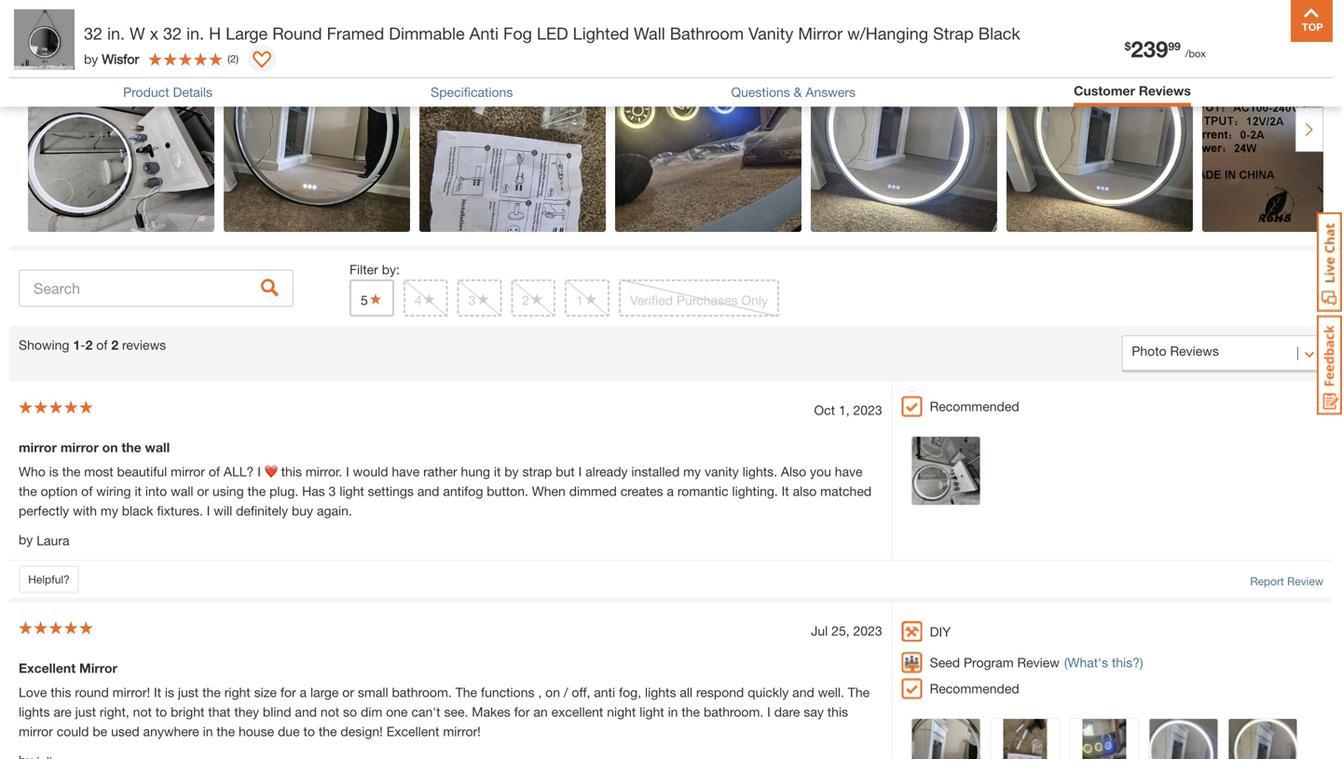 Task type: vqa. For each thing, say whether or not it's contained in the screenshot.
the Tools
no



Task type: locate. For each thing, give the bounding box(es) containing it.
excellent down can't on the bottom
[[387, 725, 440, 740]]

just up bright
[[178, 685, 199, 701]]

0 vertical spatial of
[[96, 337, 108, 353]]

it inside excellent mirror love this round mirror! it is just the right size for a large or small bathroom. the functions , on / off, anti fog, lights all respond quickly and well. the lights are just right, not to bright that they blind and not so dim one can't see. makes for an excellent night light in the bathroom. i dare say this mirror could be used anywhere in the house due to the design! excellent mirror!
[[154, 685, 161, 701]]

for up blind
[[280, 685, 296, 701]]

2 horizontal spatial by
[[505, 464, 519, 479]]

32 right x
[[163, 23, 182, 43]]

99
[[1169, 40, 1181, 53]]

1 vertical spatial is
[[165, 685, 174, 701]]

creates
[[621, 484, 663, 499]]

star symbol image left 2 button
[[476, 293, 491, 306]]

1 horizontal spatial in
[[668, 705, 678, 720]]

romantic
[[678, 484, 729, 499]]

this down well.
[[828, 705, 848, 720]]

is up bright
[[165, 685, 174, 701]]

2 the from the left
[[848, 685, 870, 701]]

2 star symbol image from the left
[[422, 293, 437, 306]]

3 right the 4 button
[[469, 293, 476, 308]]

2 2023 from the top
[[854, 624, 883, 639]]

plug.
[[270, 484, 299, 499]]

will
[[214, 503, 232, 519]]

star symbol image inside 2 button
[[530, 293, 545, 306]]

(what's this?)
[[1065, 656, 1144, 671]]

the up that at the bottom of the page
[[202, 685, 221, 701]]

light
[[340, 484, 364, 499], [640, 705, 664, 720]]

star symbol image left 1 button
[[530, 293, 545, 306]]

0 vertical spatial on
[[102, 440, 118, 455]]

mirror left could
[[19, 725, 53, 740]]

1 vertical spatial on
[[546, 685, 560, 701]]

all
[[680, 685, 693, 701]]

this right ❤️
[[281, 464, 302, 479]]

for left an
[[514, 705, 530, 720]]

0 horizontal spatial star symbol image
[[476, 293, 491, 306]]

1 horizontal spatial and
[[418, 484, 440, 499]]

0 vertical spatial to
[[155, 705, 167, 720]]

a down installed
[[667, 484, 674, 499]]

star symbol image down filter by:
[[368, 293, 383, 306]]

mirror right the vanity
[[798, 23, 843, 43]]

a inside mirror mirror on the wall who is the most beautiful mirror of all? i ❤️ this mirror. i would have rather hung it by strap but i already installed my vanity lights. also you have the option of wiring it into wall or using the plug. has 3 light settings and antifog button. when dimmed creates a romantic lighting. it also matched perfectly with my black fixtures. i will definitely buy again.
[[667, 484, 674, 499]]

dim
[[361, 705, 383, 720]]

jul
[[811, 624, 828, 639]]

1 horizontal spatial on
[[546, 685, 560, 701]]

1 vertical spatial this
[[51, 685, 71, 701]]

i left would
[[346, 464, 349, 479]]

large
[[310, 685, 339, 701]]

32 up by wisfor
[[84, 23, 103, 43]]

the left the "design!"
[[319, 725, 337, 740]]

3 inside mirror mirror on the wall who is the most beautiful mirror of all? i ❤️ this mirror. i would have rather hung it by strap but i already installed my vanity lights. also you have the option of wiring it into wall or using the plug. has 3 light settings and antifog button. when dimmed creates a romantic lighting. it also matched perfectly with my black fixtures. i will definitely buy again.
[[329, 484, 336, 499]]

1
[[576, 293, 584, 308], [73, 337, 80, 353]]

by up the button.
[[505, 464, 519, 479]]

,
[[538, 685, 542, 701]]

in. left the w
[[107, 23, 125, 43]]

0 horizontal spatial 3
[[329, 484, 336, 499]]

1 vertical spatial light
[[640, 705, 664, 720]]

i left 'will'
[[207, 503, 210, 519]]

oct 1, 2023
[[814, 403, 883, 418]]

2 star symbol image from the left
[[530, 293, 545, 306]]

1 horizontal spatial for
[[514, 705, 530, 720]]

specifications
[[431, 84, 513, 100]]

lights down "love" on the bottom left
[[19, 705, 50, 720]]

0 horizontal spatial mirror
[[79, 661, 117, 677]]

1 horizontal spatial star symbol image
[[422, 293, 437, 306]]

right
[[224, 685, 251, 701]]

0 horizontal spatial it
[[135, 484, 142, 499]]

mirror up fixtures.
[[171, 464, 205, 479]]

off,
[[572, 685, 591, 701]]

0 horizontal spatial excellent
[[19, 661, 76, 677]]

1 vertical spatial it
[[135, 484, 142, 499]]

live chat image
[[1317, 213, 1343, 312]]

32
[[84, 23, 103, 43], [163, 23, 182, 43]]

a left the large
[[300, 685, 307, 701]]

2 horizontal spatial and
[[793, 685, 815, 701]]

1 horizontal spatial lights
[[645, 685, 676, 701]]

not up used
[[133, 705, 152, 720]]

wall up fixtures.
[[171, 484, 193, 499]]

anywhere
[[143, 725, 199, 740]]

it
[[494, 464, 501, 479], [135, 484, 142, 499]]

star symbol image
[[368, 293, 383, 306], [422, 293, 437, 306]]

anti
[[470, 23, 499, 43]]

2023 right 1,
[[854, 403, 883, 418]]

button.
[[487, 484, 528, 499]]

2 vertical spatial this
[[828, 705, 848, 720]]

mirror
[[19, 440, 57, 455], [60, 440, 99, 455], [171, 464, 205, 479], [19, 725, 53, 740]]

1 horizontal spatial bathroom.
[[704, 705, 764, 720]]

excellent
[[19, 661, 76, 677], [387, 725, 440, 740]]

3 right has
[[329, 484, 336, 499]]

verified
[[630, 293, 673, 308]]

2 horizontal spatial of
[[209, 464, 220, 479]]

2 vertical spatial of
[[81, 484, 93, 499]]

i
[[258, 464, 261, 479], [346, 464, 349, 479], [579, 464, 582, 479], [207, 503, 210, 519], [767, 705, 771, 720]]

and down rather
[[418, 484, 440, 499]]

on inside mirror mirror on the wall who is the most beautiful mirror of all? i ❤️ this mirror. i would have rather hung it by strap but i already installed my vanity lights. also you have the option of wiring it into wall or using the plug. has 3 light settings and antifog button. when dimmed creates a romantic lighting. it also matched perfectly with my black fixtures. i will definitely buy again.
[[102, 440, 118, 455]]

settings
[[368, 484, 414, 499]]

in down that at the bottom of the page
[[203, 725, 213, 740]]

1 vertical spatial mirror
[[79, 661, 117, 677]]

1 vertical spatial for
[[514, 705, 530, 720]]

mirror! down see.
[[443, 725, 481, 740]]

report review button
[[1251, 574, 1324, 590]]

0 vertical spatial bathroom.
[[392, 685, 452, 701]]

the down that at the bottom of the page
[[217, 725, 235, 740]]

not left so
[[321, 705, 339, 720]]

0 vertical spatial this
[[281, 464, 302, 479]]

0 horizontal spatial in
[[203, 725, 213, 740]]

or
[[197, 484, 209, 499], [342, 685, 354, 701]]

mirror up most
[[60, 440, 99, 455]]

vanity
[[705, 464, 739, 479]]

and inside mirror mirror on the wall who is the most beautiful mirror of all? i ❤️ this mirror. i would have rather hung it by strap but i already installed my vanity lights. also you have the option of wiring it into wall or using the plug. has 3 light settings and antifog button. when dimmed creates a romantic lighting. it also matched perfectly with my black fixtures. i will definitely buy again.
[[418, 484, 440, 499]]

1 have from the left
[[392, 464, 420, 479]]

w
[[130, 23, 145, 43]]

lights left the "all"
[[645, 685, 676, 701]]

by
[[84, 51, 98, 66], [505, 464, 519, 479], [19, 532, 33, 548]]

1 vertical spatial or
[[342, 685, 354, 701]]

star symbol image left 3 button
[[422, 293, 437, 306]]

1 horizontal spatial to
[[303, 725, 315, 740]]

1 vertical spatial a
[[300, 685, 307, 701]]

light up again.
[[340, 484, 364, 499]]

star symbol image inside the 4 button
[[422, 293, 437, 306]]

0 vertical spatial is
[[49, 464, 59, 479]]

1 vertical spatial 2023
[[854, 624, 883, 639]]

bathroom. up can't on the bottom
[[392, 685, 452, 701]]

is up option
[[49, 464, 59, 479]]

1 star symbol image from the left
[[476, 293, 491, 306]]

0 horizontal spatial not
[[133, 705, 152, 720]]

review right "report" at the bottom
[[1288, 575, 1324, 588]]

star symbol image
[[476, 293, 491, 306], [530, 293, 545, 306], [584, 293, 598, 306]]

0 horizontal spatial this
[[51, 685, 71, 701]]

0 horizontal spatial just
[[75, 705, 96, 720]]

3 inside button
[[469, 293, 476, 308]]

2 right 3 button
[[522, 293, 530, 308]]

in right night
[[668, 705, 678, 720]]

1 horizontal spatial it
[[782, 484, 789, 499]]

1 horizontal spatial in.
[[187, 23, 204, 43]]

0 horizontal spatial wall
[[145, 440, 170, 455]]

my up romantic
[[684, 464, 701, 479]]

0 vertical spatial review
[[1288, 575, 1324, 588]]

0 vertical spatial 1
[[576, 293, 584, 308]]

see.
[[444, 705, 468, 720]]

with
[[73, 503, 97, 519]]

2023 right 25,
[[854, 624, 883, 639]]

filter by:
[[350, 262, 400, 277]]

1 horizontal spatial of
[[96, 337, 108, 353]]

on inside excellent mirror love this round mirror! it is just the right size for a large or small bathroom. the functions , on / off, anti fog, lights all respond quickly and well. the lights are just right, not to bright that they blind and not so dim one can't see. makes for an excellent night light in the bathroom. i dare say this mirror could be used anywhere in the house due to the design! excellent mirror!
[[546, 685, 560, 701]]

1 right 2 button
[[576, 293, 584, 308]]

into
[[145, 484, 167, 499]]

the right well.
[[848, 685, 870, 701]]

by inside mirror mirror on the wall who is the most beautiful mirror of all? i ❤️ this mirror. i would have rather hung it by strap but i already installed my vanity lights. also you have the option of wiring it into wall or using the plug. has 3 light settings and antifog button. when dimmed creates a romantic lighting. it also matched perfectly with my black fixtures. i will definitely buy again.
[[505, 464, 519, 479]]

just down round
[[75, 705, 96, 720]]

on right ,
[[546, 685, 560, 701]]

0 vertical spatial it
[[494, 464, 501, 479]]

0 horizontal spatial review
[[1018, 656, 1060, 671]]

1 horizontal spatial star symbol image
[[530, 293, 545, 306]]

to right due
[[303, 725, 315, 740]]

mirror inside excellent mirror love this round mirror! it is just the right size for a large or small bathroom. the functions , on / off, anti fog, lights all respond quickly and well. the lights are just right, not to bright that they blind and not so dim one can't see. makes for an excellent night light in the bathroom. i dare say this mirror could be used anywhere in the house due to the design! excellent mirror!
[[79, 661, 117, 677]]

3 button
[[457, 279, 502, 317]]

2 horizontal spatial this
[[828, 705, 848, 720]]

dare
[[774, 705, 800, 720]]

again.
[[317, 503, 352, 519]]

i left the dare
[[767, 705, 771, 720]]

wisfor
[[102, 51, 139, 66]]

on up most
[[102, 440, 118, 455]]

by inside by laura
[[19, 532, 33, 548]]

bathroom.
[[392, 685, 452, 701], [704, 705, 764, 720]]

mirror! up right,
[[112, 685, 150, 701]]

1 horizontal spatial is
[[165, 685, 174, 701]]

excellent mirror love this round mirror! it is just the right size for a large or small bathroom. the functions , on / off, anti fog, lights all respond quickly and well. the lights are just right, not to bright that they blind and not so dim one can't see. makes for an excellent night light in the bathroom. i dare say this mirror could be used anywhere in the house due to the design! excellent mirror!
[[19, 661, 870, 740]]

mirror up who
[[19, 440, 57, 455]]

1 horizontal spatial excellent
[[387, 725, 440, 740]]

0 vertical spatial by
[[84, 51, 98, 66]]

star symbol image for 4
[[422, 293, 437, 306]]

review left (what's
[[1018, 656, 1060, 671]]

and up say
[[793, 685, 815, 701]]

0 horizontal spatial the
[[456, 685, 477, 701]]

blind
[[263, 705, 291, 720]]

0 vertical spatial 3
[[469, 293, 476, 308]]

lighting.
[[732, 484, 778, 499]]

239
[[1131, 35, 1169, 62]]

0 horizontal spatial mirror!
[[112, 685, 150, 701]]

25,
[[832, 624, 850, 639]]

3
[[469, 293, 476, 308], [329, 484, 336, 499]]

&
[[794, 84, 802, 100]]

this inside mirror mirror on the wall who is the most beautiful mirror of all? i ❤️ this mirror. i would have rather hung it by strap but i already installed my vanity lights. also you have the option of wiring it into wall or using the plug. has 3 light settings and antifog button. when dimmed creates a romantic lighting. it also matched perfectly with my black fixtures. i will definitely buy again.
[[281, 464, 302, 479]]

0 vertical spatial or
[[197, 484, 209, 499]]

1 vertical spatial my
[[101, 503, 118, 519]]

wall up "beautiful" at the bottom left of page
[[145, 440, 170, 455]]

seed
[[930, 656, 960, 671]]

excellent up "love" on the bottom left
[[19, 661, 76, 677]]

it left the also
[[782, 484, 789, 499]]

1 horizontal spatial just
[[178, 685, 199, 701]]

purchases
[[677, 293, 738, 308]]

0 vertical spatial recommended
[[930, 399, 1020, 414]]

black
[[979, 23, 1021, 43]]

i inside excellent mirror love this round mirror! it is just the right size for a large or small bathroom. the functions , on / off, anti fog, lights all respond quickly and well. the lights are just right, not to bright that they blind and not so dim one can't see. makes for an excellent night light in the bathroom. i dare say this mirror could be used anywhere in the house due to the design! excellent mirror!
[[767, 705, 771, 720]]

0 horizontal spatial in.
[[107, 23, 125, 43]]

1 vertical spatial 3
[[329, 484, 336, 499]]

0 horizontal spatial a
[[300, 685, 307, 701]]

0 horizontal spatial on
[[102, 440, 118, 455]]

1 horizontal spatial this
[[281, 464, 302, 479]]

in. left h
[[187, 23, 204, 43]]

makes
[[472, 705, 511, 720]]

5 button
[[350, 279, 394, 317]]

by left laura
[[19, 532, 33, 548]]

by left wisfor
[[84, 51, 98, 66]]

black
[[122, 503, 153, 519]]

1 horizontal spatial or
[[342, 685, 354, 701]]

have up settings
[[392, 464, 420, 479]]

2 in. from the left
[[187, 23, 204, 43]]

fog,
[[619, 685, 642, 701]]

star symbol image for 1
[[584, 293, 598, 306]]

1 horizontal spatial review
[[1288, 575, 1324, 588]]

this up are
[[51, 685, 71, 701]]

1 horizontal spatial by
[[84, 51, 98, 66]]

0 horizontal spatial by
[[19, 532, 33, 548]]

0 vertical spatial it
[[782, 484, 789, 499]]

is inside mirror mirror on the wall who is the most beautiful mirror of all? i ❤️ this mirror. i would have rather hung it by strap but i already installed my vanity lights. also you have the option of wiring it into wall or using the plug. has 3 light settings and antifog button. when dimmed creates a romantic lighting. it also matched perfectly with my black fixtures. i will definitely buy again.
[[49, 464, 59, 479]]

of right - at the top left of page
[[96, 337, 108, 353]]

0 vertical spatial a
[[667, 484, 674, 499]]

light inside excellent mirror love this round mirror! it is just the right size for a large or small bathroom. the functions , on / off, anti fog, lights all respond quickly and well. the lights are just right, not to bright that they blind and not so dim one can't see. makes for an excellent night light in the bathroom. i dare say this mirror could be used anywhere in the house due to the design! excellent mirror!
[[640, 705, 664, 720]]

so
[[343, 705, 357, 720]]

the down the "all"
[[682, 705, 700, 720]]

mirror inside excellent mirror love this round mirror! it is just the right size for a large or small bathroom. the functions , on / off, anti fog, lights all respond quickly and well. the lights are just right, not to bright that they blind and not so dim one can't see. makes for an excellent night light in the bathroom. i dare say this mirror could be used anywhere in the house due to the design! excellent mirror!
[[19, 725, 53, 740]]

1 horizontal spatial 1
[[576, 293, 584, 308]]

round
[[75, 685, 109, 701]]

1 horizontal spatial it
[[494, 464, 501, 479]]

1 vertical spatial mirror!
[[443, 725, 481, 740]]

mirror up round
[[79, 661, 117, 677]]

2 vertical spatial by
[[19, 532, 33, 548]]

0 horizontal spatial is
[[49, 464, 59, 479]]

$ 239 99 /box
[[1125, 35, 1206, 62]]

-
[[80, 337, 85, 353]]

reviews
[[1139, 83, 1191, 98]]

the down who
[[19, 484, 37, 499]]

i right but
[[579, 464, 582, 479]]

of up using
[[209, 464, 220, 479]]

0 vertical spatial mirror
[[798, 23, 843, 43]]

1 vertical spatial excellent
[[387, 725, 440, 740]]

seed program review
[[930, 656, 1060, 671]]

or left using
[[197, 484, 209, 499]]

1 right showing
[[73, 337, 80, 353]]

1 vertical spatial by
[[505, 464, 519, 479]]

recommended
[[930, 399, 1020, 414], [930, 682, 1020, 697]]

1 horizontal spatial have
[[835, 464, 863, 479]]

questions & answers button
[[731, 84, 856, 100], [731, 84, 856, 100]]

it right hung
[[494, 464, 501, 479]]

0 horizontal spatial and
[[295, 705, 317, 720]]

0 vertical spatial 2023
[[854, 403, 883, 418]]

bathroom. down respond
[[704, 705, 764, 720]]

2023
[[854, 403, 883, 418], [854, 624, 883, 639]]

and up due
[[295, 705, 317, 720]]

product details
[[123, 84, 213, 100]]

or up so
[[342, 685, 354, 701]]

0 vertical spatial wall
[[145, 440, 170, 455]]

2 not from the left
[[321, 705, 339, 720]]

my down wiring
[[101, 503, 118, 519]]

0 vertical spatial and
[[418, 484, 440, 499]]

1 vertical spatial recommended
[[930, 682, 1020, 697]]

of
[[96, 337, 108, 353], [209, 464, 220, 479], [81, 484, 93, 499]]

filter
[[350, 262, 378, 277]]

star symbol image inside 1 button
[[584, 293, 598, 306]]

it
[[782, 484, 789, 499], [154, 685, 161, 701]]

can't
[[412, 705, 441, 720]]

small
[[358, 685, 388, 701]]

1 vertical spatial to
[[303, 725, 315, 740]]

0 horizontal spatial it
[[154, 685, 161, 701]]

star symbol image inside 5 button
[[368, 293, 383, 306]]

light down fog,
[[640, 705, 664, 720]]

the up see.
[[456, 685, 477, 701]]

of up with
[[81, 484, 93, 499]]

have
[[392, 464, 420, 479], [835, 464, 863, 479]]

have up matched
[[835, 464, 863, 479]]

1 2023 from the top
[[854, 403, 883, 418]]

star symbol image inside 3 button
[[476, 293, 491, 306]]

1 vertical spatial wall
[[171, 484, 193, 499]]

3 star symbol image from the left
[[584, 293, 598, 306]]

it up anywhere
[[154, 685, 161, 701]]

0 vertical spatial lights
[[645, 685, 676, 701]]

due
[[278, 725, 300, 740]]

1 vertical spatial 1
[[73, 337, 80, 353]]

star symbol image right 2 button
[[584, 293, 598, 306]]

1 star symbol image from the left
[[368, 293, 383, 306]]

wall
[[634, 23, 665, 43]]

2 have from the left
[[835, 464, 863, 479]]

1 vertical spatial and
[[793, 685, 815, 701]]

4
[[415, 293, 422, 308]]

or inside excellent mirror love this round mirror! it is just the right size for a large or small bathroom. the functions , on / off, anti fog, lights all respond quickly and well. the lights are just right, not to bright that they blind and not so dim one can't see. makes for an excellent night light in the bathroom. i dare say this mirror could be used anywhere in the house due to the design! excellent mirror!
[[342, 685, 354, 701]]

design!
[[341, 725, 383, 740]]

to up anywhere
[[155, 705, 167, 720]]

it left into
[[135, 484, 142, 499]]



Task type: describe. For each thing, give the bounding box(es) containing it.
antifog
[[443, 484, 483, 499]]

customer
[[1074, 83, 1136, 98]]

already
[[586, 464, 628, 479]]

vanity
[[749, 23, 794, 43]]

strap
[[933, 23, 974, 43]]

h
[[209, 23, 221, 43]]

2 button
[[511, 279, 556, 317]]

excellent
[[552, 705, 604, 720]]

0 horizontal spatial to
[[155, 705, 167, 720]]

one
[[386, 705, 408, 720]]

right,
[[100, 705, 129, 720]]

2 vertical spatial and
[[295, 705, 317, 720]]

perfectly
[[19, 503, 69, 519]]

questions & answers
[[731, 84, 856, 100]]

has
[[302, 484, 325, 499]]

0 horizontal spatial my
[[101, 503, 118, 519]]

the up option
[[62, 464, 81, 479]]

details
[[173, 84, 213, 100]]

by for by wisfor
[[84, 51, 98, 66]]

product
[[123, 84, 169, 100]]

helpful? button
[[19, 566, 79, 594]]

Search text field
[[19, 270, 294, 307]]

review inside report review button
[[1288, 575, 1324, 588]]

you
[[810, 464, 831, 479]]

using
[[212, 484, 244, 499]]

definitely
[[236, 503, 288, 519]]

all?
[[224, 464, 254, 479]]

1 vertical spatial in
[[203, 725, 213, 740]]

dimmed
[[569, 484, 617, 499]]

i left ❤️
[[258, 464, 261, 479]]

)
[[236, 53, 239, 65]]

0 vertical spatial my
[[684, 464, 701, 479]]

quickly
[[748, 685, 789, 701]]

fixtures.
[[157, 503, 203, 519]]

they
[[234, 705, 259, 720]]

report
[[1251, 575, 1285, 588]]

(what's this?) link
[[1065, 654, 1144, 673]]

1 in. from the left
[[107, 23, 125, 43]]

be
[[93, 725, 107, 740]]

showing 1 - 2 of 2 reviews
[[19, 337, 166, 353]]

also
[[781, 464, 807, 479]]

led
[[537, 23, 568, 43]]

2 32 from the left
[[163, 23, 182, 43]]

option
[[41, 484, 78, 499]]

rather
[[423, 464, 457, 479]]

product image image
[[14, 9, 75, 70]]

/box
[[1186, 48, 1206, 60]]

or inside mirror mirror on the wall who is the most beautiful mirror of all? i ❤️ this mirror. i would have rather hung it by strap but i already installed my vanity lights. also you have the option of wiring it into wall or using the plug. has 3 light settings and antifog button. when dimmed creates a romantic lighting. it also matched perfectly with my black fixtures. i will definitely buy again.
[[197, 484, 209, 499]]

it inside mirror mirror on the wall who is the most beautiful mirror of all? i ❤️ this mirror. i would have rather hung it by strap but i already installed my vanity lights. also you have the option of wiring it into wall or using the plug. has 3 light settings and antifog button. when dimmed creates a romantic lighting. it also matched perfectly with my black fixtures. i will definitely buy again.
[[782, 484, 789, 499]]

an
[[534, 705, 548, 720]]

2 inside button
[[522, 293, 530, 308]]

1 32 from the left
[[84, 23, 103, 43]]

light inside mirror mirror on the wall who is the most beautiful mirror of all? i ❤️ this mirror. i would have rather hung it by strap but i already installed my vanity lights. also you have the option of wiring it into wall or using the plug. has 3 light settings and antifog button. when dimmed creates a romantic lighting. it also matched perfectly with my black fixtures. i will definitely buy again.
[[340, 484, 364, 499]]

feedback link image
[[1317, 315, 1343, 416]]

also
[[793, 484, 817, 499]]

❤️
[[265, 464, 278, 479]]

0 vertical spatial in
[[668, 705, 678, 720]]

1 not from the left
[[133, 705, 152, 720]]

1 the from the left
[[456, 685, 477, 701]]

used
[[111, 725, 140, 740]]

dimmable
[[389, 23, 465, 43]]

laura
[[37, 533, 69, 549]]

star symbol image for 2
[[530, 293, 545, 306]]

large
[[226, 23, 268, 43]]

0 horizontal spatial for
[[280, 685, 296, 701]]

installed
[[632, 464, 680, 479]]

1 vertical spatial just
[[75, 705, 96, 720]]

by for by laura
[[19, 532, 33, 548]]

is inside excellent mirror love this round mirror! it is just the right size for a large or small bathroom. the functions , on / off, anti fog, lights all respond quickly and well. the lights are just right, not to bright that they blind and not so dim one can't see. makes for an excellent night light in the bathroom. i dare say this mirror could be used anywhere in the house due to the design! excellent mirror!
[[165, 685, 174, 701]]

a inside excellent mirror love this round mirror! it is just the right size for a large or small bathroom. the functions , on / off, anti fog, lights all respond quickly and well. the lights are just right, not to bright that they blind and not so dim one can't see. makes for an excellent night light in the bathroom. i dare say this mirror could be used anywhere in the house due to the design! excellent mirror!
[[300, 685, 307, 701]]

top button
[[1291, 0, 1333, 42]]

0 horizontal spatial bathroom.
[[392, 685, 452, 701]]

1 horizontal spatial mirror!
[[443, 725, 481, 740]]

showing
[[19, 337, 69, 353]]

star symbol image for 5
[[368, 293, 383, 306]]

the up "beautiful" at the bottom left of page
[[122, 440, 141, 455]]

reviews
[[122, 337, 166, 353]]

framed
[[327, 23, 384, 43]]

0 vertical spatial just
[[178, 685, 199, 701]]

32 in. w x 32 in. h large round framed dimmable anti fog led lighted wall bathroom vanity mirror w/hanging strap black
[[84, 23, 1021, 43]]

report review
[[1251, 575, 1324, 588]]

0 horizontal spatial 1
[[73, 337, 80, 353]]

bathroom
[[670, 23, 744, 43]]

could
[[57, 725, 89, 740]]

wiring
[[96, 484, 131, 499]]

0 vertical spatial excellent
[[19, 661, 76, 677]]

1 inside button
[[576, 293, 584, 308]]

night
[[607, 705, 636, 720]]

1 vertical spatial lights
[[19, 705, 50, 720]]

round
[[272, 23, 322, 43]]

by wisfor
[[84, 51, 139, 66]]

this?)
[[1112, 656, 1144, 671]]

(
[[228, 53, 230, 65]]

display image
[[253, 51, 271, 70]]

2 right showing
[[85, 337, 93, 353]]

most
[[84, 464, 113, 479]]

lighted
[[573, 23, 629, 43]]

2 down large
[[230, 53, 236, 65]]

star symbol image for 3
[[476, 293, 491, 306]]

functions
[[481, 685, 535, 701]]

beautiful
[[117, 464, 167, 479]]

strap
[[522, 464, 552, 479]]

mirror.
[[306, 464, 342, 479]]

2 recommended from the top
[[930, 682, 1020, 697]]

house
[[239, 725, 274, 740]]

4 button
[[403, 279, 448, 317]]

well.
[[818, 685, 845, 701]]

questions
[[731, 84, 790, 100]]

2023 for oct 1, 2023
[[854, 403, 883, 418]]

diy
[[930, 625, 951, 640]]

2023 for jul 25, 2023
[[854, 624, 883, 639]]

1 vertical spatial bathroom.
[[704, 705, 764, 720]]

2 left reviews
[[111, 337, 119, 353]]

5
[[361, 293, 368, 308]]

1 recommended from the top
[[930, 399, 1020, 414]]

respond
[[696, 685, 744, 701]]

the up 'definitely'
[[248, 484, 266, 499]]

customer reviews
[[1074, 83, 1191, 98]]

mirror mirror on the wall who is the most beautiful mirror of all? i ❤️ this mirror. i would have rather hung it by strap but i already installed my vanity lights. also you have the option of wiring it into wall or using the plug. has 3 light settings and antifog button. when dimmed creates a romantic lighting. it also matched perfectly with my black fixtures. i will definitely buy again.
[[19, 440, 872, 519]]

1 vertical spatial of
[[209, 464, 220, 479]]

jul 25, 2023
[[811, 624, 883, 639]]



